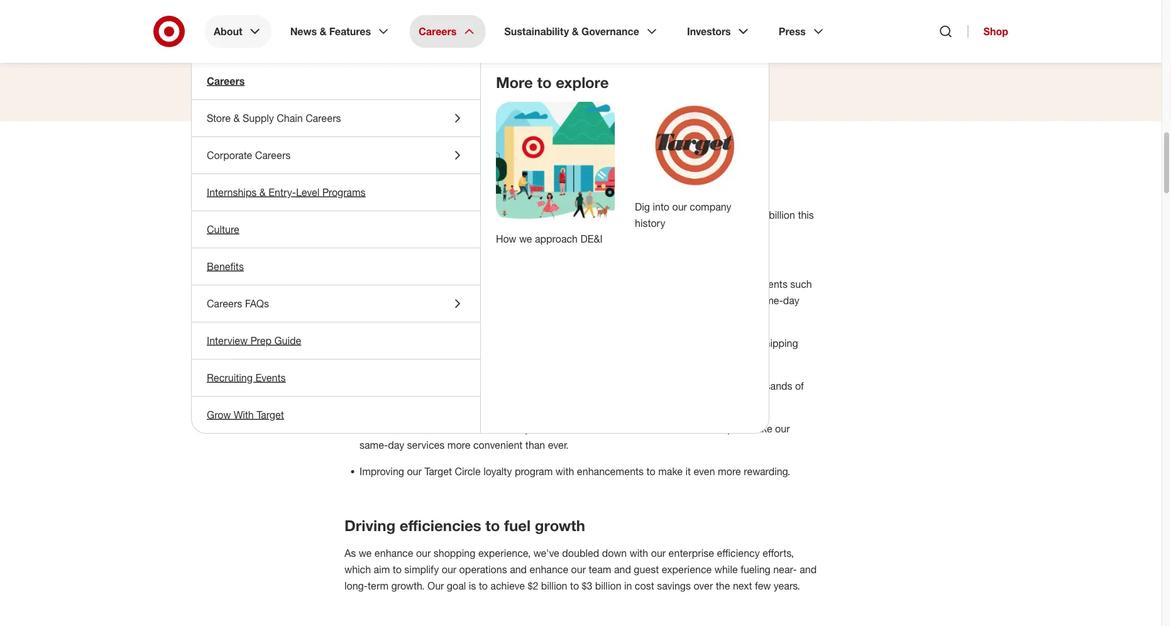 Task type: vqa. For each thing, say whether or not it's contained in the screenshot.
enhance
yes



Task type: locate. For each thing, give the bounding box(es) containing it.
2 vertical spatial the
[[716, 580, 731, 592]]

grow
[[207, 409, 231, 421]]

1 vertical spatial we
[[519, 233, 532, 245]]

in left 2023.
[[577, 252, 585, 264]]

to left it at the right
[[647, 465, 656, 478]]

1 horizontal spatial even
[[694, 465, 716, 478]]

prep
[[251, 335, 272, 347]]

grow with target link
[[192, 397, 481, 433]]

store & supply chain careers link
[[192, 100, 481, 136]]

about
[[214, 25, 243, 37]]

we right the how
[[519, 233, 532, 245]]

even right deliver
[[411, 225, 432, 237]]

drive
[[490, 423, 515, 435], [693, 423, 717, 435]]

1 horizontal spatial enhancements
[[577, 465, 644, 478]]

stores inside ~175 stores updated by year's end, ranging from full remodels to the addition of enhancements such as
[[385, 278, 413, 290]]

0 vertical spatial even
[[411, 225, 432, 237]]

expanding
[[543, 380, 590, 392]]

2 vertical spatial we
[[359, 547, 372, 559]]

we for de&i
[[519, 233, 532, 245]]

we right the as
[[359, 547, 372, 559]]

over
[[694, 580, 713, 592]]

1 vertical spatial efficiency
[[717, 547, 760, 559]]

than
[[544, 209, 564, 221], [618, 380, 638, 392], [526, 439, 545, 451]]

0 vertical spatial enhance
[[663, 192, 702, 205]]

more up coming
[[435, 225, 458, 237]]

de&i
[[581, 233, 603, 245]]

careers up the store
[[207, 75, 245, 87]]

our up $4
[[705, 192, 720, 205]]

in inside as we enhance our shopping experience, we've doubled down with our enterprise efficiency efforts, which aim to simplify our operations and enhance our team and guest experience while fueling near- and long-term growth. our goal is to achieve $2 billion to $3 billion in cost savings over the next few years.
[[625, 580, 632, 592]]

of inside to do it, we'll keep investing in priority areas that build our capabilities, enhance our shopping experiences and make target more relevant than ever. in fact, we plan to invest $4 billion to $5 billion this year to deliver even more of what our guests love most. that includes …
[[461, 225, 470, 237]]

capacity
[[699, 294, 738, 307]]

0 vertical spatial in
[[473, 192, 480, 205]]

what
[[473, 225, 494, 237]]

and down keep
[[403, 209, 420, 221]]

than inside to do it, we'll keep investing in priority areas that build our capabilities, enhance our shopping experiences and make target more relevant than ever. in fact, we plan to invest $4 billion to $5 billion this year to deliver even more of what our guests love most. that includes …
[[544, 209, 564, 221]]

we for our
[[359, 547, 372, 559]]

day left services
[[388, 439, 405, 451]]

0 vertical spatial day
[[784, 294, 800, 307]]

as
[[360, 294, 370, 307], [477, 423, 487, 435]]

and left returns in the right of the page
[[609, 423, 626, 435]]

1 vertical spatial day
[[388, 439, 405, 451]]

~20 new stores coming to more neighborhoods in 2023.
[[360, 252, 613, 264]]

to left the $3
[[570, 580, 579, 592]]

level
[[296, 186, 320, 198]]

by inside ~175 stores updated by year's end, ranging from full remodels to the addition of enhancements such as
[[456, 278, 467, 290]]

by for ranging
[[456, 278, 467, 290]]

multi-
[[453, 396, 479, 408]]

day inside to make our same-day services more convenient than ever.
[[388, 439, 405, 451]]

investors
[[687, 25, 731, 37]]

make up rewarding.
[[748, 423, 773, 435]]

make left it at the right
[[659, 465, 683, 478]]

products
[[360, 396, 400, 408]]

1 horizontal spatial the
[[653, 278, 668, 290]]

0 horizontal spatial the
[[616, 337, 631, 349]]

~175 stores updated by year's end, ranging from full remodels to the addition of enhancements such as
[[360, 278, 812, 307]]

0 vertical spatial make
[[422, 209, 447, 221]]

2 vertical spatial enhance
[[530, 564, 569, 576]]

& left governance
[[572, 25, 579, 37]]

target inside to do it, we'll keep investing in priority areas that build our capabilities, enhance our shopping experiences and make target more relevant than ever. in fact, we plan to invest $4 billion to $5 billion this year to deliver even more of what our guests love most. that includes …
[[450, 209, 477, 221]]

or up portfolio.
[[531, 380, 540, 392]]

our right increase
[[743, 337, 757, 349]]

press
[[779, 25, 806, 37]]

ulta
[[373, 294, 392, 307]]

simplify
[[405, 564, 439, 576]]

1 vertical spatial enhancements
[[383, 423, 450, 435]]

very
[[563, 162, 593, 180]]

billion right $4
[[715, 209, 742, 221]]

fuel
[[504, 517, 531, 535]]

we
[[623, 209, 636, 221], [519, 233, 532, 245], [359, 547, 372, 559]]

make down investing
[[422, 209, 447, 221]]

careers link
[[410, 15, 486, 48], [192, 63, 481, 99]]

enhancements
[[721, 278, 788, 290], [383, 423, 450, 435], [577, 465, 644, 478]]

enhancements down to make our same-day services more convenient than ever.
[[577, 465, 644, 478]]

or down 'year's'
[[477, 294, 486, 307]]

0 horizontal spatial by
[[456, 278, 467, 290]]

our down "doubled"
[[571, 564, 586, 576]]

from
[[558, 278, 578, 290]]

1 vertical spatial than
[[618, 380, 638, 392]]

1 vertical spatial same-
[[360, 439, 388, 451]]

enhance up invest
[[663, 192, 702, 205]]

as down the ~175
[[360, 294, 370, 307]]

news
[[290, 25, 317, 37]]

experiences
[[345, 209, 400, 221]]

guests our
[[482, 162, 559, 180]]

of inside opening by the end of 2026 to increase our shipping speed, efficiency and capacity.
[[654, 337, 662, 349]]

2 horizontal spatial in
[[625, 580, 632, 592]]

efficiency inside opening by the end of 2026 to increase our shipping speed, efficiency and capacity.
[[393, 353, 436, 366]]

day up shipping
[[784, 294, 800, 307]]

growth
[[535, 517, 586, 535]]

careers inside careers faqs link
[[207, 298, 242, 310]]

with right program
[[556, 465, 574, 478]]

1 horizontal spatial we
[[519, 233, 532, 245]]

even right it at the right
[[694, 465, 716, 478]]

recruiting events
[[207, 372, 286, 384]]

1 horizontal spatial such
[[791, 278, 812, 290]]

target right "with"
[[257, 409, 284, 421]]

2 horizontal spatial by
[[603, 337, 614, 349]]

site navigation element
[[0, 0, 1172, 626]]

in left priority
[[473, 192, 480, 205]]

shopping inside as we enhance our shopping experience, we've doubled down with our enterprise efficiency efforts, which aim to simplify our operations and enhance our team and guest experience while fueling near- and long-term growth. our goal is to achieve $2 billion to $3 billion in cost savings over the next few years.
[[434, 547, 476, 559]]

0 vertical spatial enhancements
[[721, 278, 788, 290]]

in inside to do it, we'll keep investing in priority areas that build our capabilities, enhance our shopping experiences and make target more relevant than ever. in fact, we plan to invest $4 billion to $5 billion this year to deliver even more of what our guests love most. that includes …
[[473, 192, 480, 205]]

how
[[496, 233, 517, 245]]

interview prep guide link
[[192, 323, 481, 359]]

0 vertical spatial efficiency
[[393, 353, 436, 366]]

0 vertical spatial than
[[544, 209, 564, 221]]

grow with target
[[207, 409, 284, 421]]

1 horizontal spatial in
[[590, 209, 598, 221]]

1 vertical spatial make
[[748, 423, 773, 435]]

best
[[598, 162, 629, 180]]

0 vertical spatial shopping
[[722, 192, 764, 205]]

it,
[[372, 192, 380, 205]]

by
[[456, 278, 467, 290], [603, 337, 614, 349], [471, 380, 482, 392]]

careers faqs
[[207, 298, 269, 310]]

same- right for
[[755, 294, 784, 307]]

of right end
[[654, 337, 662, 349]]

& left entry-
[[260, 186, 266, 198]]

make inside to make our same-day services more convenient than ever.
[[748, 423, 773, 435]]

0 horizontal spatial day
[[388, 439, 405, 451]]

to left fuel
[[486, 517, 500, 535]]

1 vertical spatial ever.
[[548, 439, 569, 451]]

than inside to make our same-day services more convenient than ever.
[[526, 439, 545, 451]]

with
[[534, 423, 555, 435], [670, 423, 690, 435], [556, 465, 574, 478], [630, 547, 649, 559]]

0 vertical spatial or
[[477, 294, 486, 307]]

more left rewarding.
[[718, 465, 741, 478]]

0 horizontal spatial drive
[[490, 423, 515, 435]]

1 drive from the left
[[490, 423, 515, 435]]

our down "thousands"
[[776, 423, 790, 435]]

beauty
[[395, 294, 429, 307]]

1 horizontal spatial same-
[[755, 294, 784, 307]]

0 horizontal spatial in
[[473, 192, 480, 205]]

1 vertical spatial enhance
[[375, 547, 414, 559]]

benefits link
[[192, 248, 481, 285]]

red and white bullseye logo from 1962 with target written over it image
[[635, 102, 754, 189]]

an illustrated cityscape and a diverse group of people interacting and shopping at target. image
[[496, 102, 615, 221]]

make inside to do it, we'll keep investing in priority areas that build our capabilities, enhance our shopping experiences and make target more relevant than ever. in fact, we plan to invest $4 billion to $5 billion this year to deliver even more of what our guests love most. that includes …
[[422, 209, 447, 221]]

to inside site navigation element
[[537, 73, 552, 92]]

1 vertical spatial stores
[[385, 278, 413, 290]]

cornell
[[510, 20, 562, 38]]

internships & entry-level programs link
[[192, 174, 481, 211]]

0 vertical spatial the
[[653, 278, 668, 290]]

to right 2026 at the bottom right of page
[[690, 337, 699, 349]]

neighborhoods
[[506, 252, 574, 264]]

and left "thousands"
[[726, 380, 743, 392]]

in inside to do it, we'll keep investing in priority areas that build our capabilities, enhance our shopping experiences and make target more relevant than ever. in fact, we plan to invest $4 billion to $5 billion this year to deliver even more of what our guests love most. that includes …
[[590, 209, 598, 221]]

and thousands of products across our multi-category portfolio.
[[360, 380, 804, 408]]

to right coming
[[468, 252, 477, 264]]

2 horizontal spatial make
[[748, 423, 773, 435]]

1 vertical spatial in
[[577, 252, 585, 264]]

2 vertical spatial by
[[471, 380, 482, 392]]

our down affordable
[[436, 396, 450, 408]]

0 vertical spatial such
[[791, 278, 812, 290]]

careers left faqs
[[207, 298, 242, 310]]

more up 'circle' at the bottom of the page
[[448, 439, 471, 451]]

guests
[[515, 225, 545, 237]]

2 horizontal spatial enhancements
[[721, 278, 788, 290]]

0 horizontal spatial enhancements
[[383, 423, 450, 435]]

services
[[407, 439, 445, 451]]

than down that
[[544, 209, 564, 221]]

with up guest
[[630, 547, 649, 559]]

and right near-
[[800, 564, 817, 576]]

1 vertical spatial or
[[531, 380, 540, 392]]

to up rewarding.
[[737, 423, 746, 435]]

2 vertical spatial make
[[659, 465, 683, 478]]

1 vertical spatial such
[[453, 423, 474, 435]]

& right the store
[[234, 112, 240, 124]]

as up convenient
[[477, 423, 487, 435]]

sustainability & governance link
[[496, 15, 669, 48]]

1 vertical spatial even
[[694, 465, 716, 478]]

rewarding.
[[744, 465, 791, 478]]

interview
[[207, 335, 248, 347]]

2 horizontal spatial the
[[716, 580, 731, 592]]

more down the how
[[480, 252, 503, 264]]

faqs
[[245, 298, 269, 310]]

and down 'down'
[[614, 564, 631, 576]]

to right more
[[537, 73, 552, 92]]

1 horizontal spatial day
[[784, 294, 800, 307]]

coming
[[432, 252, 465, 264]]

cost
[[635, 580, 655, 592]]

down
[[602, 547, 627, 559]]

0 horizontal spatial as
[[360, 294, 370, 307]]

0 horizontal spatial even
[[411, 225, 432, 237]]

services.
[[406, 311, 446, 323]]

than down "new enhancements such as drive up with starbucks and returns with drive up"
[[526, 439, 545, 451]]

than left 10
[[618, 380, 638, 392]]

our inside opening by the end of 2026 to increase our shipping speed, efficiency and capacity.
[[743, 337, 757, 349]]

to left $5
[[744, 209, 753, 221]]

0 horizontal spatial make
[[422, 209, 447, 221]]

ever. down build
[[567, 209, 587, 221]]

0 vertical spatial as
[[360, 294, 370, 307]]

careers inside corporate careers link
[[255, 149, 291, 161]]

and inside opening by the end of 2026 to increase our shipping speed, efficiency and capacity.
[[439, 353, 456, 366]]

to right remodels
[[642, 278, 651, 290]]

0 vertical spatial we
[[623, 209, 636, 221]]

our right into
[[673, 201, 687, 213]]

which
[[345, 564, 371, 576]]

& right news
[[320, 25, 327, 37]]

0 vertical spatial by
[[456, 278, 467, 290]]

of up capacity
[[710, 278, 718, 290]]

2 vertical spatial than
[[526, 439, 545, 451]]

to inside ~175 stores updated by year's end, ranging from full remodels to the addition of enhancements such as
[[642, 278, 651, 290]]

0 horizontal spatial up
[[518, 423, 531, 435]]

category
[[479, 396, 519, 408]]

the inside opening by the end of 2026 to increase our shipping speed, efficiency and capacity.
[[616, 337, 631, 349]]

1 horizontal spatial enhance
[[530, 564, 569, 576]]

shopping down driving efficiencies to fuel growth
[[434, 547, 476, 559]]

press link
[[770, 15, 835, 48]]

most.
[[569, 225, 594, 237]]

in left cost
[[625, 580, 632, 592]]

our up simplify
[[416, 547, 431, 559]]

starbucks
[[557, 423, 606, 435]]

0 horizontal spatial efficiency
[[393, 353, 436, 366]]

and right shops
[[632, 294, 649, 307]]

2 horizontal spatial we
[[623, 209, 636, 221]]

and up joy
[[439, 353, 456, 366]]

2 horizontal spatial enhance
[[663, 192, 702, 205]]

1 horizontal spatial efficiency
[[717, 547, 760, 559]]

0 horizontal spatial we
[[359, 547, 372, 559]]

in 2023, we'll bring guests our very best
[[345, 162, 629, 180]]

0 horizontal spatial or
[[477, 294, 486, 307]]

1 vertical spatial by
[[603, 337, 614, 349]]

of left what
[[461, 225, 470, 237]]

1 vertical spatial the
[[616, 337, 631, 349]]

goal
[[447, 580, 466, 592]]

and inside to do it, we'll keep investing in priority areas that build our capabilities, enhance our shopping experiences and make target more relevant than ever. in fact, we plan to invest $4 billion to $5 billion this year to deliver even more of what our guests love most. that includes …
[[403, 209, 420, 221]]

careers left "brian"
[[419, 25, 457, 37]]

to down experiences
[[367, 225, 375, 237]]

enhancements up services
[[383, 423, 450, 435]]

to up …
[[661, 209, 670, 221]]

efficiency
[[393, 353, 436, 366], [717, 547, 760, 559]]

1 horizontal spatial or
[[531, 380, 540, 392]]

0 vertical spatial same-
[[755, 294, 784, 307]]

2023.
[[588, 252, 613, 264]]

by left 'year's'
[[456, 278, 467, 290]]

the inside as we enhance our shopping experience, we've doubled down with our enterprise efficiency efforts, which aim to simplify our operations and enhance our team and guest experience while fueling near- and long-term growth. our goal is to achieve $2 billion to $3 billion in cost savings over the next few years.
[[716, 580, 731, 592]]

0 vertical spatial ever.
[[567, 209, 587, 221]]

efficiency up affordable
[[393, 353, 436, 366]]

1 horizontal spatial shopping
[[722, 192, 764, 205]]

near-
[[774, 564, 797, 576]]

to do it, we'll keep investing in priority areas that build our capabilities, enhance our shopping experiences and make target more relevant than ever. in fact, we plan to invest $4 billion to $5 billion this year to deliver even more of what our guests love most. that includes …
[[345, 192, 814, 237]]

program
[[515, 465, 553, 478]]

enhance up aim
[[375, 547, 414, 559]]

& for supply
[[234, 112, 240, 124]]

the down while
[[716, 580, 731, 592]]

2 vertical spatial in
[[625, 580, 632, 592]]

careers inside store & supply chain careers link
[[306, 112, 341, 124]]

1 horizontal spatial up
[[720, 423, 734, 435]]

we down capabilities,
[[623, 209, 636, 221]]

1 horizontal spatial as
[[477, 423, 487, 435]]

1 horizontal spatial make
[[659, 465, 683, 478]]

0 vertical spatial in
[[345, 162, 358, 180]]

in left fact,
[[590, 209, 598, 221]]

keep
[[405, 192, 427, 205]]

about link
[[205, 15, 271, 48]]

enhancements up for
[[721, 278, 788, 290]]

by right opening
[[603, 337, 614, 349]]

stores
[[401, 252, 429, 264], [385, 278, 413, 290]]

1 vertical spatial in
[[590, 209, 598, 221]]

0 horizontal spatial same-
[[360, 439, 388, 451]]

1 horizontal spatial drive
[[693, 423, 717, 435]]

ever. down drive up with starbucks link
[[548, 439, 569, 451]]

we inside as we enhance our shopping experience, we've doubled down with our enterprise efficiency efforts, which aim to simplify our operations and enhance our team and guest experience while fueling near- and long-term growth. our goal is to achieve $2 billion to $3 billion in cost savings over the next few years.
[[359, 547, 372, 559]]

careers down the store & supply chain careers
[[255, 149, 291, 161]]

convenient
[[474, 439, 523, 451]]

the left end
[[616, 337, 631, 349]]

approach
[[535, 233, 578, 245]]

make
[[422, 209, 447, 221], [748, 423, 773, 435], [659, 465, 683, 478]]

our down services
[[407, 465, 422, 478]]

shop-in-shops and expanded capacity for same-day fulfillment services.
[[360, 294, 800, 323]]

1 horizontal spatial in
[[577, 252, 585, 264]]

1 horizontal spatial by
[[471, 380, 482, 392]]

we inside site navigation element
[[519, 233, 532, 245]]

to inside to make our same-day services more convenient than ever.
[[737, 423, 746, 435]]

doubled
[[563, 547, 600, 559]]

our up the goal
[[442, 564, 457, 576]]

drive up convenient
[[490, 423, 515, 435]]

and up achieve
[[510, 564, 527, 576]]

same- down new
[[360, 439, 388, 451]]

our inside dig into our company history
[[673, 201, 687, 213]]

0 horizontal spatial shopping
[[434, 547, 476, 559]]

and inside the shop-in-shops and expanded capacity for same-day fulfillment services.
[[632, 294, 649, 307]]

with inside as we enhance our shopping experience, we've doubled down with our enterprise efficiency efforts, which aim to simplify our operations and enhance our team and guest experience while fueling near- and long-term growth. our goal is to achieve $2 billion to $3 billion in cost savings over the next few years.
[[630, 547, 649, 559]]

more right the expanding
[[593, 380, 616, 392]]

of right "thousands"
[[796, 380, 804, 392]]

enhance down we've
[[530, 564, 569, 576]]

our inside to make our same-day services more convenient than ever.
[[776, 423, 790, 435]]

1 vertical spatial shopping
[[434, 547, 476, 559]]

stores up beauty
[[385, 278, 413, 290]]



Task type: describe. For each thing, give the bounding box(es) containing it.
sustainability & governance
[[505, 25, 640, 37]]

term
[[368, 580, 389, 592]]

governance
[[582, 25, 640, 37]]

even inside to do it, we'll keep investing in priority areas that build our capabilities, enhance our shopping experiences and make target more relevant than ever. in fact, we plan to invest $4 billion to $5 billion this year to deliver even more of what our guests love most. that includes …
[[411, 225, 432, 237]]

with down portfolio.
[[534, 423, 555, 435]]

1 up from the left
[[518, 423, 531, 435]]

with
[[234, 409, 254, 421]]

corporate careers
[[207, 149, 291, 161]]

joy
[[455, 380, 468, 392]]

ever. inside to do it, we'll keep investing in priority areas that build our capabilities, enhance our shopping experiences and make target more relevant than ever. in fact, we plan to invest $4 billion to $5 billion this year to deliver even more of what our guests love most. that includes …
[[567, 209, 587, 221]]

than for 10
[[618, 380, 638, 392]]

years.
[[774, 580, 801, 592]]

$4
[[702, 209, 712, 221]]

0 vertical spatial stores
[[401, 252, 429, 264]]

end
[[634, 337, 651, 349]]

$3
[[582, 580, 593, 592]]

fact,
[[601, 209, 621, 221]]

in-
[[590, 294, 602, 307]]

our right what
[[497, 225, 512, 237]]

shipping
[[760, 337, 799, 349]]

sortation
[[478, 337, 522, 349]]

returns
[[629, 423, 667, 435]]

target right at
[[444, 294, 474, 307]]

entry-
[[269, 186, 296, 198]]

by for expanding
[[471, 380, 482, 392]]

loyalty
[[484, 465, 512, 478]]

that
[[596, 225, 616, 237]]

enhance inside to do it, we'll keep investing in priority areas that build our capabilities, enhance our shopping experiences and make target more relevant than ever. in fact, we plan to invest $4 billion to $5 billion this year to deliver even more of what our guests love most. that includes …
[[663, 192, 702, 205]]

year
[[345, 225, 364, 237]]

our right build
[[590, 192, 605, 205]]

sustainability
[[505, 25, 569, 37]]

growth.
[[392, 580, 425, 592]]

sortation centers
[[478, 337, 561, 349]]

0 horizontal spatial in
[[345, 162, 358, 180]]

do
[[358, 192, 369, 205]]

as inside ~175 stores updated by year's end, ranging from full remodels to the addition of enhancements such as
[[360, 294, 370, 307]]

news & features link
[[282, 15, 400, 48]]

& for governance
[[572, 25, 579, 37]]

more down priority
[[480, 209, 503, 221]]

investing
[[430, 192, 470, 205]]

at
[[432, 294, 441, 307]]

2 up from the left
[[720, 423, 734, 435]]

store & supply chain careers
[[207, 112, 341, 124]]

we inside to do it, we'll keep investing in priority areas that build our capabilities, enhance our shopping experiences and make target more relevant than ever. in fact, we plan to invest $4 billion to $5 billion this year to deliver even more of what our guests love most. that includes …
[[623, 209, 636, 221]]

how we approach de&i link
[[496, 233, 603, 245]]

love
[[548, 225, 566, 237]]

shopping inside to do it, we'll keep investing in priority areas that build our capabilities, enhance our shopping experiences and make target more relevant than ever. in fact, we plan to invest $4 billion to $5 billion this year to deliver even more of what our guests love most. that includes …
[[722, 192, 764, 205]]

same- inside the shop-in-shops and expanded capacity for same-day fulfillment services.
[[755, 294, 784, 307]]

we've
[[534, 547, 560, 559]]

expanded
[[652, 294, 697, 307]]

programs
[[323, 186, 366, 198]]

long-
[[345, 580, 368, 592]]

same- inside to make our same-day services more convenient than ever.
[[360, 439, 388, 451]]

culture link
[[192, 211, 481, 248]]

efforts,
[[763, 547, 794, 559]]

2 drive from the left
[[693, 423, 717, 435]]

portfolio.
[[521, 396, 561, 408]]

billion right $5
[[769, 209, 796, 221]]

by inside opening by the end of 2026 to increase our shipping speed, efficiency and capacity.
[[603, 337, 614, 349]]

dig
[[635, 201, 650, 213]]

next
[[733, 580, 753, 592]]

centers
[[524, 337, 561, 349]]

and inside and thousands of products across our multi-category portfolio.
[[726, 380, 743, 392]]

our up guest
[[651, 547, 666, 559]]

efficiency inside as we enhance our shopping experience, we've doubled down with our enterprise efficiency efforts, which aim to simplify our operations and enhance our team and guest experience while fueling near- and long-term growth. our goal is to achieve $2 billion to $3 billion in cost savings over the next few years.
[[717, 547, 760, 559]]

0 horizontal spatial such
[[453, 423, 474, 435]]

company
[[690, 201, 732, 213]]

dig into our company history link
[[635, 201, 732, 229]]

target inside site navigation element
[[257, 409, 284, 421]]

than for ever.
[[526, 439, 545, 451]]

0 horizontal spatial enhance
[[375, 547, 414, 559]]

year's
[[470, 278, 496, 290]]

benefits
[[207, 260, 244, 273]]

shops
[[602, 294, 629, 307]]

enhancements inside ~175 stores updated by year's end, ranging from full remodels to the addition of enhancements such as
[[721, 278, 788, 290]]

of inside and thousands of products across our multi-category portfolio.
[[796, 380, 804, 392]]

capacity.
[[459, 353, 498, 366]]

of inside ~175 stores updated by year's end, ranging from full remodels to the addition of enhancements such as
[[710, 278, 718, 290]]

relevant
[[506, 209, 541, 221]]

savings
[[657, 580, 691, 592]]

new
[[360, 423, 380, 435]]

2 vertical spatial enhancements
[[577, 465, 644, 478]]

store
[[207, 112, 231, 124]]

ulta beauty at target link
[[373, 294, 474, 307]]

day inside the shop-in-shops and expanded capacity for same-day fulfillment services.
[[784, 294, 800, 307]]

fueling
[[741, 564, 771, 576]]

the inside ~175 stores updated by year's end, ranging from full remodels to the addition of enhancements such as
[[653, 278, 668, 290]]

target down services
[[425, 465, 452, 478]]

to right aim
[[393, 564, 402, 576]]

to inside opening by the end of 2026 to increase our shipping speed, efficiency and capacity.
[[690, 337, 699, 349]]

more
[[496, 73, 533, 92]]

new
[[380, 252, 398, 264]]

capabilities,
[[607, 192, 661, 205]]

for
[[740, 294, 752, 307]]

1 vertical spatial careers link
[[192, 63, 481, 99]]

0 vertical spatial careers link
[[410, 15, 486, 48]]

invest
[[673, 209, 699, 221]]

& for features
[[320, 25, 327, 37]]

sortation centers link
[[478, 337, 561, 349]]

supply
[[243, 112, 274, 124]]

dig into our company history
[[635, 201, 732, 229]]

enterprise
[[669, 547, 715, 559]]

this
[[798, 209, 814, 221]]

corporate careers link
[[192, 137, 481, 174]]

such inside ~175 stores updated by year's end, ranging from full remodels to the addition of enhancements such as
[[791, 278, 812, 290]]

investors link
[[679, 15, 760, 48]]

build
[[565, 192, 587, 205]]

billion right the $2
[[541, 580, 568, 592]]

more to explore
[[496, 73, 609, 92]]

into
[[653, 201, 670, 213]]

to right is
[[479, 580, 488, 592]]

delivering affordable joy by launching or expanding more than 10
[[360, 380, 655, 392]]

addition
[[671, 278, 707, 290]]

with right returns in the right of the page
[[670, 423, 690, 435]]

interview prep guide
[[207, 335, 301, 347]]

achieve
[[491, 580, 525, 592]]

ever. inside to make our same-day services more convenient than ever.
[[548, 439, 569, 451]]

more inside to make our same-day services more convenient than ever.
[[448, 439, 471, 451]]

shop
[[984, 25, 1009, 37]]

explore
[[556, 73, 609, 92]]

1 vertical spatial as
[[477, 423, 487, 435]]

increase
[[702, 337, 740, 349]]

priority
[[483, 192, 515, 205]]

while
[[715, 564, 738, 576]]

shop link
[[968, 25, 1009, 38]]

guest
[[634, 564, 659, 576]]

experience
[[662, 564, 712, 576]]

our inside and thousands of products across our multi-category portfolio.
[[436, 396, 450, 408]]

$2
[[528, 580, 539, 592]]

guide
[[274, 335, 301, 347]]

billion down team
[[596, 580, 622, 592]]

& for entry-
[[260, 186, 266, 198]]



